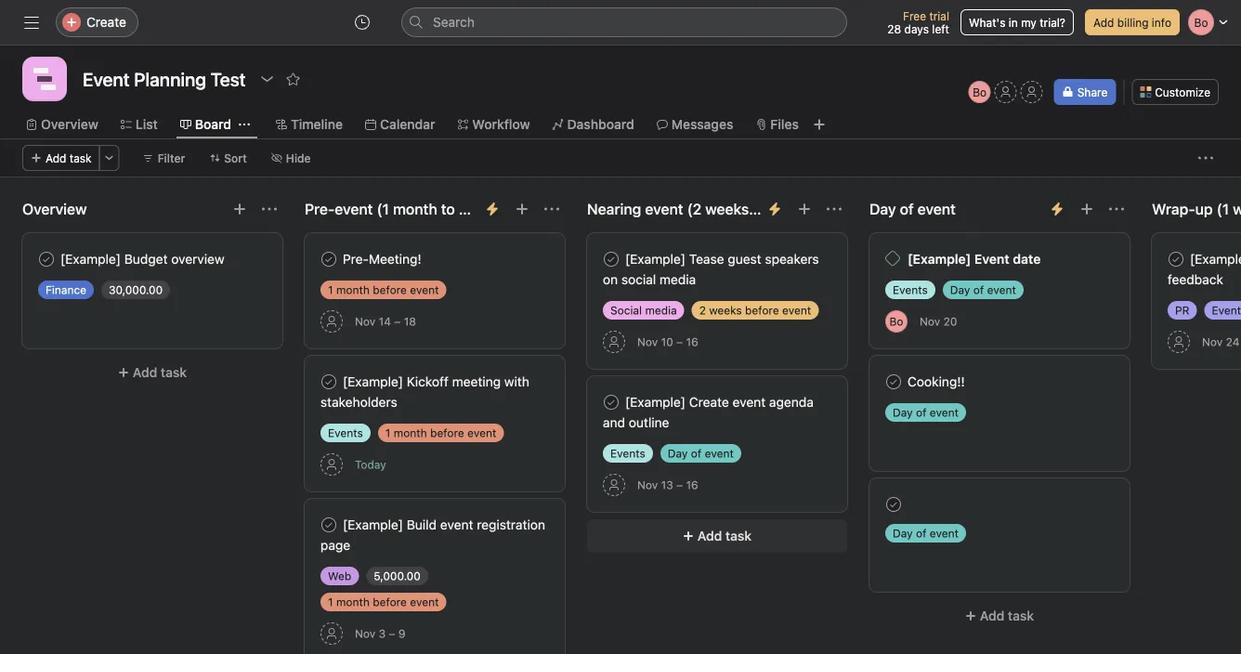 Task type: describe. For each thing, give the bounding box(es) containing it.
cooking!!
[[908, 374, 965, 389]]

what's in my trial?
[[969, 16, 1066, 29]]

create inside dropdown button
[[86, 14, 126, 30]]

[example] create event agenda and outline
[[603, 394, 814, 430]]

of event
[[900, 200, 956, 218]]

events for nearing event (2 weeks to go)
[[611, 447, 646, 460]]

completed checkbox for [example] tease guest speakers on social media
[[600, 248, 623, 270]]

0 horizontal spatial bo button
[[886, 310, 908, 333]]

add task image
[[232, 202, 247, 217]]

1 more section actions image from the left
[[262, 202, 277, 217]]

nov for [example] build event registration page
[[355, 627, 376, 640]]

event
[[975, 251, 1010, 267]]

media inside "[example] tease guest speakers on social media"
[[660, 272, 696, 287]]

trial
[[930, 9, 950, 22]]

1 horizontal spatial bo button
[[969, 81, 991, 103]]

28
[[888, 22, 902, 35]]

overview
[[171, 251, 225, 267]]

social
[[622, 272, 656, 287]]

3
[[379, 627, 386, 640]]

filter button
[[134, 145, 194, 171]]

add tab image
[[812, 117, 827, 132]]

add inside button
[[1094, 16, 1115, 29]]

kickoff
[[407, 374, 449, 389]]

5,000.00
[[374, 570, 421, 583]]

stakeholders
[[321, 394, 397, 410]]

[example] build event registration page
[[321, 517, 545, 553]]

timeline link
[[276, 114, 343, 135]]

hide
[[286, 151, 311, 164]]

info
[[1152, 16, 1172, 29]]

nov 20
[[920, 315, 958, 328]]

timeline
[[291, 117, 343, 132]]

[example] for event
[[908, 251, 971, 267]]

in
[[1009, 16, 1018, 29]]

[example] event date
[[908, 251, 1041, 267]]

(1 for event
[[377, 200, 389, 218]]

completed image for [example] budget overview
[[35, 248, 58, 270]]

customize
[[1155, 85, 1211, 99]]

nov left 24
[[1202, 335, 1223, 348]]

before for social media
[[745, 304, 779, 317]]

[example] for budget
[[60, 251, 121, 267]]

dashboard
[[567, 117, 634, 132]]

completed checkbox for [example] create event agenda and outline
[[600, 391, 623, 414]]

workflow link
[[458, 114, 530, 135]]

[example] for tease
[[625, 251, 686, 267]]

left
[[932, 22, 950, 35]]

1 horizontal spatial more actions image
[[1199, 151, 1214, 165]]

w
[[1233, 200, 1242, 218]]

search list box
[[401, 7, 848, 37]]

bo for right bo button
[[973, 85, 987, 99]]

search button
[[401, 7, 848, 37]]

calendar link
[[365, 114, 435, 135]]

completed image for [example] tease guest speakers on social media
[[600, 248, 623, 270]]

[example] tease guest speakers on social media
[[603, 251, 819, 287]]

18
[[404, 315, 416, 328]]

– for create
[[677, 479, 683, 492]]

1 horizontal spatial completed image
[[883, 493, 905, 516]]

more section actions image for day of event
[[1110, 202, 1124, 217]]

outline
[[629, 415, 670, 430]]

nov left 20
[[920, 315, 941, 328]]

0 vertical spatial events
[[893, 283, 928, 296]]

nearing event (2 weeks to go)
[[587, 200, 794, 218]]

social media
[[611, 304, 677, 317]]

20
[[944, 315, 958, 328]]

nov for [example] tease guest speakers on social media
[[637, 335, 658, 348]]

workflow
[[472, 117, 530, 132]]

up
[[1196, 200, 1213, 218]]

what's in my trial? button
[[961, 9, 1074, 35]]

messages
[[672, 117, 734, 132]]

sort
[[224, 151, 247, 164]]

free trial 28 days left
[[888, 9, 950, 35]]

meeting
[[452, 374, 501, 389]]

with
[[504, 374, 530, 389]]

nov 24 button
[[1202, 335, 1242, 348]]

hide button
[[263, 145, 319, 171]]

tease
[[689, 251, 724, 267]]

add task image for weeks
[[797, 202, 812, 217]]

more section actions image for pre-event (1 month to go)
[[545, 202, 559, 217]]

14
[[379, 315, 391, 328]]

registration
[[477, 517, 545, 532]]

1 vertical spatial overview
[[22, 200, 87, 218]]

month down web
[[336, 596, 370, 609]]

pre- for event
[[305, 200, 335, 218]]

[example] for kickoff
[[343, 374, 403, 389]]

sort button
[[201, 145, 255, 171]]

today
[[355, 458, 386, 471]]

before for pre-meeting!
[[373, 283, 407, 296]]

16 for social
[[686, 335, 699, 348]]

files
[[771, 117, 799, 132]]

on
[[603, 272, 618, 287]]

24
[[1226, 335, 1240, 348]]

30,000.00
[[109, 283, 163, 296]]

events for pre-event (1 month to go)
[[328, 427, 363, 440]]

pre-event (1 month to go)
[[305, 200, 482, 218]]

web
[[328, 570, 352, 583]]

nov 13 – 16
[[637, 479, 699, 492]]

meeting!
[[369, 251, 422, 267]]

nov 20 button
[[920, 315, 958, 328]]

1 for events
[[385, 427, 391, 440]]

1 vertical spatial weeks
[[709, 304, 742, 317]]

month down [example] kickoff meeting with stakeholders
[[394, 427, 427, 440]]

tab actions image
[[239, 119, 250, 130]]

files link
[[756, 114, 799, 135]]

to go) for nearing event (2 weeks to go)
[[753, 200, 794, 218]]

month up meeting!
[[393, 200, 437, 218]]

[example] kickoff meeting with stakeholders
[[321, 374, 530, 410]]

board link
[[180, 114, 231, 135]]

create button
[[56, 7, 138, 37]]

social
[[611, 304, 642, 317]]

– for build
[[389, 627, 395, 640]]

expand sidebar image
[[24, 15, 39, 30]]

and
[[603, 415, 625, 430]]

13
[[661, 479, 673, 492]]

completed checkbox for [example] budget overview
[[35, 248, 58, 270]]

billing
[[1118, 16, 1149, 29]]

finance
[[46, 283, 86, 296]]



Task type: vqa. For each thing, say whether or not it's contained in the screenshot.
(1 associated with up
yes



Task type: locate. For each thing, give the bounding box(es) containing it.
1 month before event down [example] kickoff meeting with stakeholders
[[385, 427, 497, 440]]

(1 for up
[[1217, 200, 1230, 218]]

completed image up the finance
[[35, 248, 58, 270]]

pre-
[[305, 200, 335, 218], [343, 251, 369, 267]]

Completed checkbox
[[1165, 248, 1188, 270], [318, 514, 340, 536]]

2 horizontal spatial add task image
[[1080, 202, 1095, 217]]

1 to go) from the left
[[441, 200, 482, 218]]

– for tease
[[677, 335, 683, 348]]

nov left 14 on the left
[[355, 315, 376, 328]]

0 vertical spatial bo
[[973, 85, 987, 99]]

completed image for cooking!!
[[883, 371, 905, 393]]

1 16 from the top
[[686, 335, 699, 348]]

0 vertical spatial media
[[660, 272, 696, 287]]

completed checkbox for cooking!!
[[883, 371, 905, 393]]

events down the stakeholders
[[328, 427, 363, 440]]

messages link
[[657, 114, 734, 135]]

– for meeting!
[[394, 315, 401, 328]]

completed image up the on at the top left
[[600, 248, 623, 270]]

1 vertical spatial bo
[[890, 315, 904, 328]]

1 horizontal spatial add task image
[[797, 202, 812, 217]]

completed image
[[35, 248, 58, 270], [318, 248, 340, 270], [600, 248, 623, 270], [318, 371, 340, 393], [883, 371, 905, 393], [600, 391, 623, 414]]

create right expand sidebar image
[[86, 14, 126, 30]]

completed image left pre-meeting!
[[318, 248, 340, 270]]

date
[[1013, 251, 1041, 267]]

Completed milestone checkbox
[[886, 251, 900, 266]]

0 vertical spatial pre-
[[305, 200, 335, 218]]

3 more section actions image from the left
[[1110, 202, 1124, 217]]

nearing
[[587, 200, 642, 218]]

add billing info button
[[1085, 9, 1180, 35]]

nov left 10
[[637, 335, 658, 348]]

completed image for [example] build event registration page
[[318, 514, 340, 536]]

0 horizontal spatial bo
[[890, 315, 904, 328]]

[example] inside [example] kickoff meeting with stakeholders
[[343, 374, 403, 389]]

event inside [example] create event agenda and outline
[[733, 394, 766, 410]]

completed image up the stakeholders
[[318, 371, 340, 393]]

budget
[[124, 251, 168, 267]]

0 horizontal spatial events
[[328, 427, 363, 440]]

more section actions image left wrap- at right
[[1110, 202, 1124, 217]]

1 vertical spatial create
[[689, 394, 729, 410]]

[example] up social
[[625, 251, 686, 267]]

[example] up the stakeholders
[[343, 374, 403, 389]]

completed checkbox up page
[[318, 514, 340, 536]]

0 horizontal spatial add task image
[[515, 202, 530, 217]]

nov 3 – 9
[[355, 627, 406, 640]]

what's
[[969, 16, 1006, 29]]

– right 3
[[389, 627, 395, 640]]

to go) up the 'speakers'
[[753, 200, 794, 218]]

completed milestone image
[[886, 251, 900, 266]]

2 horizontal spatial more section actions image
[[1110, 202, 1124, 217]]

add task image
[[515, 202, 530, 217], [797, 202, 812, 217], [1080, 202, 1095, 217]]

more section actions image right rules for pre-event (1 month to go) icon
[[545, 202, 559, 217]]

weeks right 2
[[709, 304, 742, 317]]

1 vertical spatial pre-
[[343, 251, 369, 267]]

add to starred image
[[286, 72, 301, 86]]

weeks right (2
[[706, 200, 749, 218]]

overview up the finance
[[22, 200, 87, 218]]

1 month before event
[[328, 283, 439, 296], [385, 427, 497, 440], [328, 596, 439, 609]]

– right 13
[[677, 479, 683, 492]]

overview down timeline icon
[[41, 117, 98, 132]]

Completed checkbox
[[35, 248, 58, 270], [318, 248, 340, 270], [600, 248, 623, 270], [318, 371, 340, 393], [883, 371, 905, 393], [600, 391, 623, 414], [883, 493, 905, 516]]

1 horizontal spatial to go)
[[753, 200, 794, 218]]

2 vertical spatial events
[[611, 447, 646, 460]]

(1 up pre-meeting!
[[377, 200, 389, 218]]

0 vertical spatial completed checkbox
[[1165, 248, 1188, 270]]

calendar
[[380, 117, 435, 132]]

more actions image up up at right top
[[1199, 151, 1214, 165]]

[example] budget overview
[[60, 251, 225, 267]]

10
[[661, 335, 674, 348]]

media up 10
[[645, 304, 677, 317]]

build
[[407, 517, 437, 532]]

nov for [example] create event agenda and outline
[[637, 479, 658, 492]]

1 vertical spatial completed checkbox
[[318, 514, 340, 536]]

0 vertical spatial weeks
[[706, 200, 749, 218]]

[example] right completed milestone image
[[908, 251, 971, 267]]

1 horizontal spatial more section actions image
[[545, 202, 559, 217]]

None text field
[[78, 62, 251, 96]]

[example
[[1168, 251, 1242, 287]]

1 vertical spatial events
[[328, 427, 363, 440]]

0 horizontal spatial completed checkbox
[[318, 514, 340, 536]]

1 (1 from the left
[[377, 200, 389, 218]]

completed image up the and
[[600, 391, 623, 414]]

add task image left more section actions image
[[797, 202, 812, 217]]

before for events
[[430, 427, 464, 440]]

my
[[1021, 16, 1037, 29]]

[example] up page
[[343, 517, 403, 532]]

–
[[394, 315, 401, 328], [677, 335, 683, 348], [677, 479, 683, 492], [389, 627, 395, 640]]

create inside [example] create event agenda and outline
[[689, 394, 729, 410]]

pre- for meeting!
[[343, 251, 369, 267]]

wrap-up (1 w
[[1152, 200, 1242, 218]]

2 16 from the top
[[686, 479, 699, 492]]

add task image right rules for pre-event (1 month to go) icon
[[515, 202, 530, 217]]

bo button down what's on the top of the page
[[969, 81, 991, 103]]

before down 5,000.00
[[373, 596, 407, 609]]

month
[[393, 200, 437, 218], [336, 283, 370, 296], [394, 427, 427, 440], [336, 596, 370, 609]]

pre- down pre-event (1 month to go)
[[343, 251, 369, 267]]

more section actions image
[[827, 202, 842, 217]]

3 add task image from the left
[[1080, 202, 1095, 217]]

dashboard link
[[553, 114, 634, 135]]

bo button left nov 20 button
[[886, 310, 908, 333]]

1 vertical spatial 16
[[686, 479, 699, 492]]

bo button
[[969, 81, 991, 103], [886, 310, 908, 333]]

share
[[1078, 85, 1108, 99]]

show options image
[[260, 72, 275, 86]]

bo down what's on the top of the page
[[973, 85, 987, 99]]

2 to go) from the left
[[753, 200, 794, 218]]

nov 10 – 16
[[637, 335, 699, 348]]

bo
[[973, 85, 987, 99], [890, 315, 904, 328]]

page
[[321, 538, 351, 553]]

events down completed milestone option
[[893, 283, 928, 296]]

add task
[[46, 151, 92, 164], [133, 365, 187, 380], [698, 528, 752, 544], [980, 608, 1034, 624]]

[example] inside [example] build event registration page
[[343, 517, 403, 532]]

16 for outline
[[686, 479, 699, 492]]

2 add task image from the left
[[797, 202, 812, 217]]

0 horizontal spatial more actions image
[[104, 152, 115, 164]]

before down 'guest'
[[745, 304, 779, 317]]

rules for pre-event (1 month to go) image
[[485, 202, 500, 217]]

before down [example] kickoff meeting with stakeholders
[[430, 427, 464, 440]]

before
[[373, 283, 407, 296], [745, 304, 779, 317], [430, 427, 464, 440], [373, 596, 407, 609]]

weeks
[[706, 200, 749, 218], [709, 304, 742, 317]]

– right 10
[[677, 335, 683, 348]]

pre- down the hide
[[305, 200, 335, 218]]

wrap-
[[1152, 200, 1196, 218]]

agenda
[[769, 394, 814, 410]]

timeline image
[[33, 68, 56, 90]]

1 horizontal spatial bo
[[973, 85, 987, 99]]

1 month before event for events
[[385, 427, 497, 440]]

1 for pre-meeting!
[[328, 283, 333, 296]]

completed image for [example] kickoff meeting with stakeholders
[[318, 371, 340, 393]]

free
[[903, 9, 927, 22]]

of
[[974, 283, 984, 296], [916, 406, 927, 419], [691, 447, 702, 460], [916, 527, 927, 540]]

more actions image left the filter dropdown button
[[104, 152, 115, 164]]

0 vertical spatial 1
[[328, 283, 333, 296]]

completed checkbox for pre-meeting!
[[318, 248, 340, 270]]

events down the and
[[611, 447, 646, 460]]

1
[[328, 283, 333, 296], [385, 427, 391, 440], [328, 596, 333, 609]]

add
[[1094, 16, 1115, 29], [46, 151, 66, 164], [133, 365, 157, 380], [698, 528, 722, 544], [980, 608, 1005, 624]]

1 add task image from the left
[[515, 202, 530, 217]]

days
[[905, 22, 929, 35]]

0 vertical spatial overview
[[41, 117, 98, 132]]

media down tease
[[660, 272, 696, 287]]

0 vertical spatial 1 month before event
[[328, 283, 439, 296]]

speakers
[[765, 251, 819, 267]]

[example] up the finance
[[60, 251, 121, 267]]

more section actions image
[[262, 202, 277, 217], [545, 202, 559, 217], [1110, 202, 1124, 217]]

rules for day of event image
[[1050, 202, 1065, 217]]

1 horizontal spatial events
[[611, 447, 646, 460]]

add task button
[[22, 145, 100, 171], [22, 356, 283, 389], [587, 519, 848, 553], [870, 599, 1130, 633]]

nov left 13
[[637, 479, 658, 492]]

[example] inside [example] create event agenda and outline
[[625, 394, 686, 410]]

completed image for pre-meeting!
[[318, 248, 340, 270]]

bo for the left bo button
[[890, 315, 904, 328]]

history image
[[355, 15, 370, 30]]

[example] for build
[[343, 517, 403, 532]]

2 vertical spatial 1 month before event
[[328, 596, 439, 609]]

completed checkbox for [example
[[1165, 248, 1188, 270]]

(1 left the "w"
[[1217, 200, 1230, 218]]

nov for pre-meeting!
[[355, 315, 376, 328]]

1 vertical spatial 1
[[385, 427, 391, 440]]

0 vertical spatial create
[[86, 14, 126, 30]]

bo left nov 20 button
[[890, 315, 904, 328]]

completed image for [example
[[1165, 248, 1188, 270]]

0 horizontal spatial (1
[[377, 200, 389, 218]]

trial?
[[1040, 16, 1066, 29]]

1 vertical spatial 1 month before event
[[385, 427, 497, 440]]

task
[[70, 151, 92, 164], [161, 365, 187, 380], [726, 528, 752, 544], [1008, 608, 1034, 624]]

1 horizontal spatial (1
[[1217, 200, 1230, 218]]

before down meeting!
[[373, 283, 407, 296]]

2 (1 from the left
[[1217, 200, 1230, 218]]

more actions image
[[1199, 151, 1214, 165], [104, 152, 115, 164]]

event inside [example] build event registration page
[[440, 517, 473, 532]]

0 horizontal spatial completed image
[[318, 514, 340, 536]]

share button
[[1054, 79, 1116, 105]]

16
[[686, 335, 699, 348], [686, 479, 699, 492]]

1 horizontal spatial completed checkbox
[[1165, 248, 1188, 270]]

month down pre-meeting!
[[336, 283, 370, 296]]

completed checkbox for [example] build event registration page
[[318, 514, 340, 536]]

[example] up outline
[[625, 394, 686, 410]]

list
[[136, 117, 158, 132]]

completed image for [example] create event agenda and outline
[[600, 391, 623, 414]]

[example]
[[60, 251, 121, 267], [625, 251, 686, 267], [908, 251, 971, 267], [343, 374, 403, 389], [625, 394, 686, 410], [343, 517, 403, 532]]

2
[[699, 304, 706, 317]]

day
[[870, 200, 896, 218], [950, 283, 971, 296], [893, 406, 913, 419], [668, 447, 688, 460], [893, 527, 913, 540]]

1 vertical spatial bo button
[[886, 310, 908, 333]]

[example] for create
[[625, 394, 686, 410]]

nov 24 
[[1202, 335, 1242, 348]]

0 horizontal spatial more section actions image
[[262, 202, 277, 217]]

add task image right rules for day of event image
[[1080, 202, 1095, 217]]

to go)
[[441, 200, 482, 218], [753, 200, 794, 218]]

completed image left cooking!!
[[883, 371, 905, 393]]

day of event
[[870, 200, 956, 218]]

1 horizontal spatial create
[[689, 394, 729, 410]]

1 horizontal spatial pre-
[[343, 251, 369, 267]]

0 vertical spatial bo button
[[969, 81, 991, 103]]

to go) left rules for pre-event (1 month to go) icon
[[441, 200, 482, 218]]

today button
[[355, 458, 386, 471]]

1 month before event down pre-meeting!
[[328, 283, 439, 296]]

2 weeks before event
[[699, 304, 812, 317]]

pr
[[1176, 304, 1190, 317]]

9
[[399, 627, 406, 640]]

0 vertical spatial 16
[[686, 335, 699, 348]]

guest
[[728, 251, 762, 267]]

0 horizontal spatial pre-
[[305, 200, 335, 218]]

completed checkbox down wrap- at right
[[1165, 248, 1188, 270]]

0 horizontal spatial to go)
[[441, 200, 482, 218]]

nov left 3
[[355, 627, 376, 640]]

2 horizontal spatial events
[[893, 283, 928, 296]]

nov 14 – 18
[[355, 315, 416, 328]]

event
[[335, 200, 373, 218], [645, 200, 684, 218], [410, 283, 439, 296], [987, 283, 1016, 296], [783, 304, 812, 317], [733, 394, 766, 410], [930, 406, 959, 419], [468, 427, 497, 440], [705, 447, 734, 460], [440, 517, 473, 532], [930, 527, 959, 540], [410, 596, 439, 609]]

1 vertical spatial media
[[645, 304, 677, 317]]

(2
[[687, 200, 702, 218]]

16 right 13
[[686, 479, 699, 492]]

1 month before event for pre-meeting!
[[328, 283, 439, 296]]

2 vertical spatial 1
[[328, 596, 333, 609]]

filter
[[158, 151, 185, 164]]

1 month before event down 5,000.00
[[328, 596, 439, 609]]

– left 18 on the left of page
[[394, 315, 401, 328]]

completed checkbox for [example] kickoff meeting with stakeholders
[[318, 371, 340, 393]]

completed image
[[1165, 248, 1188, 270], [883, 493, 905, 516], [318, 514, 340, 536]]

[example] inside "[example] tease guest speakers on social media"
[[625, 251, 686, 267]]

0 horizontal spatial create
[[86, 14, 126, 30]]

more section actions image right add task icon
[[262, 202, 277, 217]]

to go) for pre-event (1 month to go)
[[441, 200, 482, 218]]

create down the nov 10 – 16
[[689, 394, 729, 410]]

pre-meeting!
[[343, 251, 422, 267]]

2 more section actions image from the left
[[545, 202, 559, 217]]

add task image for month
[[515, 202, 530, 217]]

search
[[433, 14, 475, 30]]

board
[[195, 117, 231, 132]]

16 right 10
[[686, 335, 699, 348]]

overview
[[41, 117, 98, 132], [22, 200, 87, 218]]

rules for nearing event (2 weeks to go) image
[[768, 202, 782, 217]]

2 horizontal spatial completed image
[[1165, 248, 1188, 270]]



